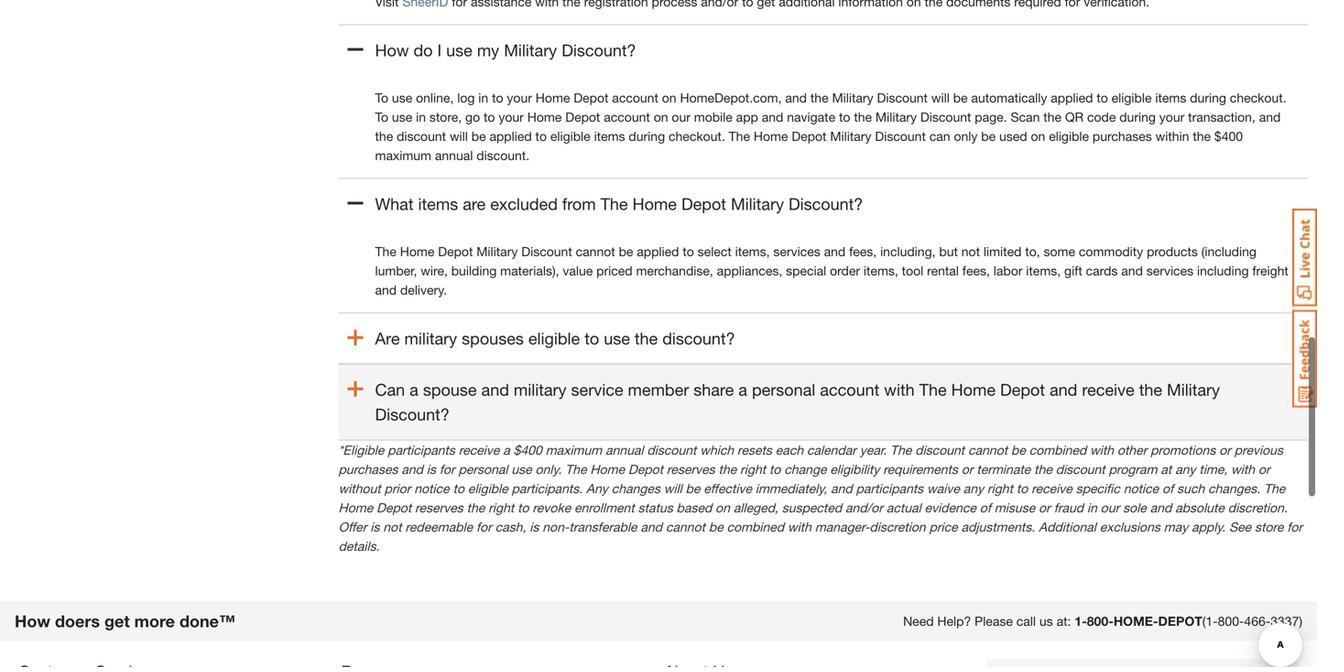 Task type: locate. For each thing, give the bounding box(es) containing it.
eligible right spouses
[[528, 329, 580, 349]]

the inside the home depot military discount cannot be applied to select items, services and fees,     including, but not limited to, some commodity products (including lumber, wire, building materials),     value priced merchandise, appliances, special order items, tool rental fees, labor items, gift cards and     services including freight and delivery.
[[375, 244, 396, 259]]

services down products
[[1147, 263, 1194, 279]]

calendar
[[807, 443, 856, 458]]

cannot down based
[[666, 520, 705, 535]]

0 horizontal spatial notice
[[414, 481, 449, 497]]

how left do
[[375, 40, 409, 60]]

1 vertical spatial not
[[383, 520, 402, 535]]

of up adjustments.
[[980, 501, 991, 516]]

0 horizontal spatial in
[[416, 110, 426, 125]]

1 vertical spatial items
[[594, 129, 625, 144]]

purchases down *eligible
[[338, 462, 398, 477]]

use left "only."
[[511, 462, 532, 477]]

page.
[[975, 110, 1007, 125]]

0 vertical spatial account
[[612, 90, 659, 105]]

items up what items are excluded from the home depot military discount?
[[594, 129, 625, 144]]

(1-
[[1203, 614, 1218, 629]]

how
[[375, 40, 409, 60], [15, 612, 50, 632]]

can a spouse and military service member share a personal account with the home depot and receive the military discount?
[[375, 380, 1220, 425]]

2 horizontal spatial in
[[1087, 501, 1097, 516]]

in inside *eligible participants receive a $400 maximum annual discount which resets each calendar year. the discount cannot be combined with other promotions or previous purchases and is for personal use only. the home depot reserves the right to change eligibility requirements or terminate the discount program at any time, with or without prior notice to eligible participants. any changes will be effective immediately, and participants waive any right to receive specific notice of such changes. the home depot reserves the right to revoke enrollment status based on alleged, suspected and/or actual evidence of misuse or fraud in our sole and absolute discretion. offer is not redeemable for cash, is non-transferable and cannot be combined with manager-discretion price adjustments. additional exclusions may apply. see store for details.
[[1087, 501, 1097, 516]]

fees, up order
[[849, 244, 877, 259]]

see
[[1229, 520, 1251, 535]]

*eligible
[[338, 443, 384, 458]]

items left are
[[418, 194, 458, 214]]

our down specific
[[1101, 501, 1120, 516]]

eligible up cash,
[[468, 481, 508, 497]]

0 horizontal spatial applied
[[490, 129, 532, 144]]

items
[[1155, 90, 1187, 105], [594, 129, 625, 144], [418, 194, 458, 214]]

any right at
[[1175, 462, 1196, 477]]

use left "store,"
[[392, 110, 412, 125]]

are
[[375, 329, 400, 349]]

military up promotions
[[1167, 380, 1220, 400]]

use up service
[[604, 329, 630, 349]]

only.
[[535, 462, 562, 477]]

checkout. up transaction,
[[1230, 90, 1287, 105]]

home up terminate
[[951, 380, 996, 400]]

discount
[[397, 129, 446, 144], [647, 443, 696, 458], [915, 443, 965, 458], [1056, 462, 1105, 477]]

the left qr
[[1044, 110, 1062, 125]]

for left cash,
[[476, 520, 492, 535]]

right down terminate
[[987, 481, 1013, 497]]

applied
[[1051, 90, 1093, 105], [490, 129, 532, 144], [637, 244, 679, 259]]

immediately,
[[756, 481, 827, 497]]

1 vertical spatial military
[[514, 380, 567, 400]]

1 horizontal spatial purchases
[[1093, 129, 1152, 144]]

0 vertical spatial combined
[[1029, 443, 1087, 458]]

military down are military spouses eligible to use the discount?
[[514, 380, 567, 400]]

eligible
[[1112, 90, 1152, 105], [550, 129, 591, 144], [1049, 129, 1089, 144], [528, 329, 580, 349], [468, 481, 508, 497]]

program
[[1109, 462, 1157, 477]]

1 vertical spatial combined
[[727, 520, 784, 535]]

home up offer at the left of the page
[[338, 501, 373, 516]]

discount inside 'to use online, log in to your home depot account on homedepot.com,     and the military discount will be automatically applied to eligible items during checkout. to use in store, go to your home depot account on our mobile app and navigate to the military discount page.     scan the qr code during your transaction, and the discount will be applied to eligible items during checkout.     the home depot military discount can only be used on eligible purchases within the $400 maximum annual discount.'
[[397, 129, 446, 144]]

0 horizontal spatial will
[[450, 129, 468, 144]]

a
[[410, 380, 418, 400], [739, 380, 747, 400], [503, 443, 510, 458]]

0 vertical spatial will
[[931, 90, 950, 105]]

wire,
[[421, 263, 448, 279]]

notice
[[414, 481, 449, 497], [1124, 481, 1159, 497]]

our inside 'to use online, log in to your home depot account on homedepot.com,     and the military discount will be automatically applied to eligible items during checkout. to use in store, go to your home depot account on our mobile app and navigate to the military discount page.     scan the qr code during your transaction, and the discount will be applied to eligible items during checkout.     the home depot military discount can only be used on eligible purchases within the $400 maximum annual discount.'
[[672, 110, 691, 125]]

0 vertical spatial maximum
[[375, 148, 431, 163]]

1 vertical spatial annual
[[605, 443, 643, 458]]

in
[[478, 90, 488, 105], [416, 110, 426, 125], [1087, 501, 1097, 516]]

to,
[[1025, 244, 1040, 259]]

in right log
[[478, 90, 488, 105]]

0 vertical spatial our
[[672, 110, 691, 125]]

eligibility
[[830, 462, 880, 477]]

0 vertical spatial applied
[[1051, 90, 1093, 105]]

military right navigate
[[876, 110, 917, 125]]

spouse
[[423, 380, 477, 400]]

home up wire,
[[400, 244, 434, 259]]

0 vertical spatial during
[[1190, 90, 1226, 105]]

$400 inside 'to use online, log in to your home depot account on homedepot.com,     and the military discount will be automatically applied to eligible items during checkout. to use in store, go to your home depot account on our mobile app and navigate to the military discount page.     scan the qr code during your transaction, and the discount will be applied to eligible items during checkout.     the home depot military discount can only be used on eligible purchases within the $400 maximum annual discount.'
[[1215, 129, 1243, 144]]

1 horizontal spatial during
[[1120, 110, 1156, 125]]

1 notice from the left
[[414, 481, 449, 497]]

discount? inside the can a spouse and military service member share a personal account with the home depot and receive the military discount?
[[375, 405, 450, 425]]

of
[[1162, 481, 1174, 497], [980, 501, 991, 516]]

military right are
[[404, 329, 457, 349]]

military inside the home depot military discount cannot be applied to select items, services and fees,     including, but not limited to, some commodity products (including lumber, wire, building materials),     value priced merchandise, appliances, special order items, tool rental fees, labor items, gift cards and     services including freight and delivery.
[[477, 244, 518, 259]]

personal up cash,
[[458, 462, 508, 477]]

discount
[[877, 90, 928, 105], [921, 110, 971, 125], [875, 129, 926, 144], [521, 244, 572, 259]]

done™
[[180, 612, 235, 632]]

not inside *eligible participants receive a $400 maximum annual discount which resets each calendar year. the discount cannot be combined with other promotions or previous purchases and is for personal use only. the home depot reserves the right to change eligibility requirements or terminate the discount program at any time, with or without prior notice to eligible participants. any changes will be effective immediately, and participants waive any right to receive specific notice of such changes. the home depot reserves the right to revoke enrollment status based on alleged, suspected and/or actual evidence of misuse or fraud in our sole and absolute discretion. offer is not redeemable for cash, is non-transferable and cannot be combined with manager-discretion price adjustments. additional exclusions may apply. see store for details.
[[383, 520, 402, 535]]

notice right prior
[[414, 481, 449, 497]]

cash,
[[495, 520, 526, 535]]

a right the "share"
[[739, 380, 747, 400]]

2 horizontal spatial during
[[1190, 90, 1226, 105]]

online,
[[416, 90, 454, 105]]

is up redeemable
[[427, 462, 436, 477]]

1 vertical spatial of
[[980, 501, 991, 516]]

0 vertical spatial receive
[[1082, 380, 1135, 400]]

military
[[504, 40, 557, 60], [832, 90, 873, 105], [876, 110, 917, 125], [830, 129, 872, 144], [731, 194, 784, 214], [477, 244, 518, 259], [1167, 380, 1220, 400]]

on
[[662, 90, 677, 105], [654, 110, 668, 125], [1031, 129, 1045, 144], [715, 501, 730, 516]]

the inside the can a spouse and military service member share a personal account with the home depot and receive the military discount?
[[1139, 380, 1162, 400]]

be down based
[[709, 520, 723, 535]]

discount?
[[662, 329, 735, 349]]

2 vertical spatial discount?
[[375, 405, 450, 425]]

eligible down qr
[[1049, 129, 1089, 144]]

0 horizontal spatial items,
[[735, 244, 770, 259]]

code
[[1087, 110, 1116, 125]]

for up redeemable
[[439, 462, 455, 477]]

2 notice from the left
[[1124, 481, 1159, 497]]

purchases inside 'to use online, log in to your home depot account on homedepot.com,     and the military discount will be automatically applied to eligible items during checkout. to use in store, go to your home depot account on our mobile app and navigate to the military discount page.     scan the qr code during your transaction, and the discount will be applied to eligible items during checkout.     the home depot military discount can only be used on eligible purchases within the $400 maximum annual discount.'
[[1093, 129, 1152, 144]]

0 horizontal spatial purchases
[[338, 462, 398, 477]]

in down specific
[[1087, 501, 1097, 516]]

or down previous
[[1258, 462, 1270, 477]]

1 horizontal spatial will
[[664, 481, 682, 497]]

0 vertical spatial any
[[1175, 462, 1196, 477]]

the inside 'to use online, log in to your home depot account on homedepot.com,     and the military discount will be automatically applied to eligible items during checkout. to use in store, go to your home depot account on our mobile app and navigate to the military discount page.     scan the qr code during your transaction, and the discount will be applied to eligible items during checkout.     the home depot military discount can only be used on eligible purchases within the $400 maximum annual discount.'
[[729, 129, 750, 144]]

1 horizontal spatial checkout.
[[1230, 90, 1287, 105]]

depot
[[574, 90, 609, 105], [565, 110, 600, 125], [792, 129, 827, 144], [681, 194, 726, 214], [438, 244, 473, 259], [1000, 380, 1045, 400], [628, 462, 663, 477], [376, 501, 411, 516]]

0 horizontal spatial participants
[[388, 443, 455, 458]]

0 vertical spatial discount?
[[562, 40, 636, 60]]

home up the "any"
[[590, 462, 625, 477]]

1 horizontal spatial annual
[[605, 443, 643, 458]]

military
[[404, 329, 457, 349], [514, 380, 567, 400]]

on down effective
[[715, 501, 730, 516]]

changes
[[612, 481, 660, 497]]

1 horizontal spatial items,
[[864, 263, 898, 279]]

be
[[953, 90, 968, 105], [472, 129, 486, 144], [981, 129, 996, 144], [619, 244, 633, 259], [1011, 443, 1026, 458], [686, 481, 700, 497], [709, 520, 723, 535]]

1 horizontal spatial how
[[375, 40, 409, 60]]

0 horizontal spatial $400
[[514, 443, 542, 458]]

homedepot.com,
[[680, 90, 782, 105]]

applied up qr
[[1051, 90, 1093, 105]]

such
[[1177, 481, 1205, 497]]

cannot inside the home depot military discount cannot be applied to select items, services and fees,     including, but not limited to, some commodity products (including lumber, wire, building materials),     value priced merchandise, appliances, special order items, tool rental fees, labor items, gift cards and     services including freight and delivery.
[[576, 244, 615, 259]]

maximum
[[375, 148, 431, 163], [546, 443, 602, 458]]

for right store
[[1287, 520, 1303, 535]]

our
[[672, 110, 691, 125], [1101, 501, 1120, 516]]

2 vertical spatial during
[[629, 129, 665, 144]]

800- right at:
[[1087, 614, 1114, 629]]

1 horizontal spatial personal
[[752, 380, 816, 400]]

1 vertical spatial discount?
[[789, 194, 863, 214]]

will up "can"
[[931, 90, 950, 105]]

2 vertical spatial receive
[[1032, 481, 1072, 497]]

1 horizontal spatial our
[[1101, 501, 1120, 516]]

home up discount.
[[527, 110, 562, 125]]

building
[[451, 263, 497, 279]]

2 vertical spatial cannot
[[666, 520, 705, 535]]

be up priced
[[619, 244, 633, 259]]

combined up specific
[[1029, 443, 1087, 458]]

purchases
[[1093, 129, 1152, 144], [338, 462, 398, 477]]

requirements
[[883, 462, 958, 477]]

800- right "depot"
[[1218, 614, 1244, 629]]

1 to from the top
[[375, 90, 388, 105]]

how doers get more done™
[[15, 612, 235, 632]]

depot
[[1158, 614, 1203, 629]]

account
[[612, 90, 659, 105], [604, 110, 650, 125], [820, 380, 880, 400]]

during right code
[[1120, 110, 1156, 125]]

any up the evidence
[[963, 481, 984, 497]]

1 horizontal spatial applied
[[637, 244, 679, 259]]

how for how do i use my military discount?
[[375, 40, 409, 60]]

the up effective
[[719, 462, 737, 477]]

0 horizontal spatial our
[[672, 110, 691, 125]]

i
[[437, 40, 442, 60]]

0 vertical spatial of
[[1162, 481, 1174, 497]]

0 horizontal spatial personal
[[458, 462, 508, 477]]

to right go
[[484, 110, 495, 125]]

eligible up code
[[1112, 90, 1152, 105]]

will up status
[[664, 481, 682, 497]]

1 vertical spatial receive
[[459, 443, 499, 458]]

1 horizontal spatial not
[[962, 244, 980, 259]]

receive down spouse
[[459, 443, 499, 458]]

receive up fraud
[[1032, 481, 1072, 497]]

2 vertical spatial in
[[1087, 501, 1097, 516]]

annual inside *eligible participants receive a $400 maximum annual discount which resets each calendar year. the discount cannot be combined with other promotions or previous purchases and is for personal use only. the home depot reserves the right to change eligibility requirements or terminate the discount program at any time, with or without prior notice to eligible participants. any changes will be effective immediately, and participants waive any right to receive specific notice of such changes. the home depot reserves the right to revoke enrollment status based on alleged, suspected and/or actual evidence of misuse or fraud in our sole and absolute discretion. offer is not redeemable for cash, is non-transferable and cannot be combined with manager-discretion price adjustments. additional exclusions may apply. see store for details.
[[605, 443, 643, 458]]

to left "store,"
[[375, 110, 388, 125]]

1 horizontal spatial 800-
[[1218, 614, 1244, 629]]

not inside the home depot military discount cannot be applied to select items, services and fees,     including, but not limited to, some commodity products (including lumber, wire, building materials),     value priced merchandise, appliances, special order items, tool rental fees, labor items, gift cards and     services including freight and delivery.
[[962, 244, 980, 259]]

1 horizontal spatial a
[[503, 443, 510, 458]]

0 horizontal spatial cannot
[[576, 244, 615, 259]]

0 vertical spatial cannot
[[576, 244, 615, 259]]

2 vertical spatial applied
[[637, 244, 679, 259]]

cannot up value
[[576, 244, 615, 259]]

services up 'special'
[[773, 244, 820, 259]]

1 vertical spatial participants
[[856, 481, 923, 497]]

participants up the actual
[[856, 481, 923, 497]]

items,
[[735, 244, 770, 259], [864, 263, 898, 279], [1026, 263, 1061, 279]]

to use online, log in to your home depot account on homedepot.com,     and the military discount will be automatically applied to eligible items during checkout. to use in store, go to your home depot account on our mobile app and navigate to the military discount page.     scan the qr code during your transaction, and the discount will be applied to eligible items during checkout.     the home depot military discount can only be used on eligible purchases within the $400 maximum annual discount.
[[375, 90, 1287, 163]]

home down how do i use my military discount?
[[536, 90, 570, 105]]

reserves up redeemable
[[415, 501, 463, 516]]

effective
[[704, 481, 752, 497]]

1 vertical spatial purchases
[[338, 462, 398, 477]]

our left "mobile"
[[672, 110, 691, 125]]

of down at
[[1162, 481, 1174, 497]]

1 vertical spatial checkout.
[[669, 129, 725, 144]]

1 vertical spatial will
[[450, 129, 468, 144]]

use
[[446, 40, 473, 60], [392, 90, 412, 105], [392, 110, 412, 125], [604, 329, 630, 349], [511, 462, 532, 477]]

or
[[1219, 443, 1231, 458], [962, 462, 973, 477], [1258, 462, 1270, 477], [1039, 501, 1050, 516]]

to up 'excluded'
[[535, 129, 547, 144]]

account inside the can a spouse and military service member share a personal account with the home depot and receive the military discount?
[[820, 380, 880, 400]]

not right but
[[962, 244, 980, 259]]

depot inside the home depot military discount cannot be applied to select items, services and fees,     including, but not limited to, some commodity products (including lumber, wire, building materials),     value priced merchandise, appliances, special order items, tool rental fees, labor items, gift cards and     services including freight and delivery.
[[438, 244, 473, 259]]

1 horizontal spatial discount?
[[562, 40, 636, 60]]

0 vertical spatial military
[[404, 329, 457, 349]]

with up year.
[[884, 380, 915, 400]]

fees, left 'labor'
[[963, 263, 990, 279]]

0 vertical spatial services
[[773, 244, 820, 259]]

participants.
[[512, 481, 583, 497]]

discount up requirements
[[915, 443, 965, 458]]

and/or
[[845, 501, 883, 516]]

scan
[[1011, 110, 1040, 125]]

2 800- from the left
[[1218, 614, 1244, 629]]

0 horizontal spatial 800-
[[1087, 614, 1114, 629]]

0 horizontal spatial discount?
[[375, 405, 450, 425]]

will inside *eligible participants receive a $400 maximum annual discount which resets each calendar year. the discount cannot be combined with other promotions or previous purchases and is for personal use only. the home depot reserves the right to change eligibility requirements or terminate the discount program at any time, with or without prior notice to eligible participants. any changes will be effective immediately, and participants waive any right to receive specific notice of such changes. the home depot reserves the right to revoke enrollment status based on alleged, suspected and/or actual evidence of misuse or fraud in our sole and absolute discretion. offer is not redeemable for cash, is non-transferable and cannot be combined with manager-discretion price adjustments. additional exclusions may apply. see store for details.
[[664, 481, 682, 497]]

2 vertical spatial right
[[488, 501, 514, 516]]

used
[[999, 129, 1027, 144]]

0 horizontal spatial maximum
[[375, 148, 431, 163]]

how left doers on the bottom left of page
[[15, 612, 50, 632]]

1 horizontal spatial maximum
[[546, 443, 602, 458]]

services
[[773, 244, 820, 259], [1147, 263, 1194, 279]]

share
[[694, 380, 734, 400]]

transaction,
[[1188, 110, 1256, 125]]

a up cash,
[[503, 443, 510, 458]]

0 vertical spatial purchases
[[1093, 129, 1152, 144]]

2 vertical spatial will
[[664, 481, 682, 497]]

non-
[[543, 520, 569, 535]]

participants
[[388, 443, 455, 458], [856, 481, 923, 497]]

reserves
[[667, 462, 715, 477], [415, 501, 463, 516]]

are military spouses eligible to use the discount?
[[375, 329, 735, 349]]

qr
[[1065, 110, 1084, 125]]

0 horizontal spatial not
[[383, 520, 402, 535]]

1 horizontal spatial participants
[[856, 481, 923, 497]]

how do i use my military discount?
[[375, 40, 636, 60]]

maximum up the 'what'
[[375, 148, 431, 163]]

prior
[[384, 481, 411, 497]]

2 horizontal spatial receive
[[1082, 380, 1135, 400]]

1 vertical spatial reserves
[[415, 501, 463, 516]]

to inside dropdown button
[[585, 329, 599, 349]]

right up cash,
[[488, 501, 514, 516]]

discount inside the home depot military discount cannot be applied to select items, services and fees,     including, but not limited to, some commodity products (including lumber, wire, building materials),     value priced merchandise, appliances, special order items, tool rental fees, labor items, gift cards and     services including freight and delivery.
[[521, 244, 572, 259]]

military up building
[[477, 244, 518, 259]]

1 horizontal spatial combined
[[1029, 443, 1087, 458]]

0 vertical spatial how
[[375, 40, 409, 60]]

the home depot military discount cannot be applied to select items, services and fees,     including, but not limited to, some commodity products (including lumber, wire, building materials),     value priced merchandise, appliances, special order items, tool rental fees, labor items, gift cards and     services including freight and delivery.
[[375, 244, 1289, 298]]

resets
[[737, 443, 772, 458]]

will
[[931, 90, 950, 105], [450, 129, 468, 144], [664, 481, 682, 497]]

with left other
[[1090, 443, 1114, 458]]

the
[[729, 129, 750, 144], [601, 194, 628, 214], [375, 244, 396, 259], [919, 380, 947, 400], [890, 443, 912, 458], [565, 462, 587, 477], [1264, 481, 1285, 497]]

the inside the can a spouse and military service member share a personal account with the home depot and receive the military discount?
[[919, 380, 947, 400]]

our inside *eligible participants receive a $400 maximum annual discount which resets each calendar year. the discount cannot be combined with other promotions or previous purchases and is for personal use only. the home depot reserves the right to change eligibility requirements or terminate the discount program at any time, with or without prior notice to eligible participants. any changes will be effective immediately, and participants waive any right to receive specific notice of such changes. the home depot reserves the right to revoke enrollment status based on alleged, suspected and/or actual evidence of misuse or fraud in our sole and absolute discretion. offer is not redeemable for cash, is non-transferable and cannot be combined with manager-discretion price adjustments. additional exclusions may apply. see store for details.
[[1101, 501, 1120, 516]]

0 vertical spatial checkout.
[[1230, 90, 1287, 105]]

$400 inside *eligible participants receive a $400 maximum annual discount which resets each calendar year. the discount cannot be combined with other promotions or previous purchases and is for personal use only. the home depot reserves the right to change eligibility requirements or terminate the discount program at any time, with or without prior notice to eligible participants. any changes will be effective immediately, and participants waive any right to receive specific notice of such changes. the home depot reserves the right to revoke enrollment status based on alleged, suspected and/or actual evidence of misuse or fraud in our sole and absolute discretion. offer is not redeemable for cash, is non-transferable and cannot be combined with manager-discretion price adjustments. additional exclusions may apply. see store for details.
[[514, 443, 542, 458]]

1 vertical spatial during
[[1120, 110, 1156, 125]]

1 horizontal spatial right
[[740, 462, 766, 477]]

how inside dropdown button
[[375, 40, 409, 60]]

personal
[[752, 380, 816, 400], [458, 462, 508, 477]]

participants up prior
[[388, 443, 455, 458]]

0 vertical spatial to
[[375, 90, 388, 105]]

offer
[[338, 520, 367, 535]]

0 vertical spatial participants
[[388, 443, 455, 458]]

1 horizontal spatial any
[[1175, 462, 1196, 477]]

home inside the can a spouse and military service member share a personal account with the home depot and receive the military discount?
[[951, 380, 996, 400]]

your
[[507, 90, 532, 105], [499, 110, 524, 125], [1159, 110, 1185, 125]]

0 horizontal spatial combined
[[727, 520, 784, 535]]

2 horizontal spatial cannot
[[968, 443, 1008, 458]]

annual down "store,"
[[435, 148, 473, 163]]

get
[[104, 612, 130, 632]]

to left online,
[[375, 90, 388, 105]]

redeemable
[[405, 520, 473, 535]]

a inside *eligible participants receive a $400 maximum annual discount which resets each calendar year. the discount cannot be combined with other promotions or previous purchases and is for personal use only. the home depot reserves the right to change eligibility requirements or terminate the discount program at any time, with or without prior notice to eligible participants. any changes will be effective immediately, and participants waive any right to receive specific notice of such changes. the home depot reserves the right to revoke enrollment status based on alleged, suspected and/or actual evidence of misuse or fraud in our sole and absolute discretion. offer is not redeemable for cash, is non-transferable and cannot be combined with manager-discretion price adjustments. additional exclusions may apply. see store for details.
[[503, 443, 510, 458]]

0 horizontal spatial any
[[963, 481, 984, 497]]

during up what items are excluded from the home depot military discount?
[[629, 129, 665, 144]]

what items are excluded from the home depot military discount?
[[375, 194, 863, 214]]

home down the app on the top
[[754, 129, 788, 144]]

2 vertical spatial account
[[820, 380, 880, 400]]

1 vertical spatial any
[[963, 481, 984, 497]]

0 vertical spatial $400
[[1215, 129, 1243, 144]]

0 horizontal spatial how
[[15, 612, 50, 632]]

on left "mobile"
[[654, 110, 668, 125]]



Task type: describe. For each thing, give the bounding box(es) containing it.
your right go
[[499, 110, 524, 125]]

0 vertical spatial items
[[1155, 90, 1187, 105]]

to down the each
[[769, 462, 781, 477]]

log
[[457, 90, 475, 105]]

use right i
[[446, 40, 473, 60]]

use inside *eligible participants receive a $400 maximum annual discount which resets each calendar year. the discount cannot be combined with other promotions or previous purchases and is for personal use only. the home depot reserves the right to change eligibility requirements or terminate the discount program at any time, with or without prior notice to eligible participants. any changes will be effective immediately, and participants waive any right to receive specific notice of such changes. the home depot reserves the right to revoke enrollment status based on alleged, suspected and/or actual evidence of misuse or fraud in our sole and absolute discretion. offer is not redeemable for cash, is non-transferable and cannot be combined with manager-discretion price adjustments. additional exclusions may apply. see store for details.
[[511, 462, 532, 477]]

1 horizontal spatial items
[[594, 129, 625, 144]]

delivery.
[[400, 283, 447, 298]]

store
[[1255, 520, 1284, 535]]

what items are excluded from the home depot military discount? button
[[338, 178, 1308, 230]]

merchandise,
[[636, 263, 713, 279]]

to right navigate
[[839, 110, 850, 125]]

eligible inside dropdown button
[[528, 329, 580, 349]]

discretion.
[[1228, 501, 1288, 516]]

can a spouse and military service member share a personal account with the home depot and receive the military discount? button
[[338, 364, 1308, 440]]

be up based
[[686, 481, 700, 497]]

need help? please call us at: 1-800-home-depot (1-800-466-3337)
[[903, 614, 1303, 629]]

military right the "my"
[[504, 40, 557, 60]]

1-
[[1075, 614, 1087, 629]]

1 vertical spatial fees,
[[963, 263, 990, 279]]

or up time,
[[1219, 443, 1231, 458]]

military up navigate
[[832, 90, 873, 105]]

items inside dropdown button
[[418, 194, 458, 214]]

personal inside *eligible participants receive a $400 maximum annual discount which resets each calendar year. the discount cannot be combined with other promotions or previous purchases and is for personal use only. the home depot reserves the right to change eligibility requirements or terminate the discount program at any time, with or without prior notice to eligible participants. any changes will be effective immediately, and participants waive any right to receive specific notice of such changes. the home depot reserves the right to revoke enrollment status based on alleged, suspected and/or actual evidence of misuse or fraud in our sole and absolute discretion. offer is not redeemable for cash, is non-transferable and cannot be combined with manager-discretion price adjustments. additional exclusions may apply. see store for details.
[[458, 462, 508, 477]]

1 vertical spatial applied
[[490, 129, 532, 144]]

0 horizontal spatial during
[[629, 129, 665, 144]]

0 horizontal spatial receive
[[459, 443, 499, 458]]

1 vertical spatial in
[[416, 110, 426, 125]]

2 horizontal spatial items,
[[1026, 263, 1061, 279]]

military inside the can a spouse and military service member share a personal account with the home depot and receive the military discount?
[[1167, 380, 1220, 400]]

to inside the home depot military discount cannot be applied to select items, services and fees,     including, but not limited to, some commodity products (including lumber, wire, building materials),     value priced merchandise, appliances, special order items, tool rental fees, labor items, gift cards and     services including freight and delivery.
[[683, 244, 694, 259]]

including,
[[880, 244, 936, 259]]

purchases inside *eligible participants receive a $400 maximum annual discount which resets each calendar year. the discount cannot be combined with other promotions or previous purchases and is for personal use only. the home depot reserves the right to change eligibility requirements or terminate the discount program at any time, with or without prior notice to eligible participants. any changes will be effective immediately, and participants waive any right to receive specific notice of such changes. the home depot reserves the right to revoke enrollment status based on alleged, suspected and/or actual evidence of misuse or fraud in our sole and absolute discretion. offer is not redeemable for cash, is non-transferable and cannot be combined with manager-discretion price adjustments. additional exclusions may apply. see store for details.
[[338, 462, 398, 477]]

home inside the home depot military discount cannot be applied to select items, services and fees,     including, but not limited to, some commodity products (including lumber, wire, building materials),     value priced merchandise, appliances, special order items, tool rental fees, labor items, gift cards and     services including freight and delivery.
[[400, 244, 434, 259]]

your down how do i use my military discount?
[[507, 90, 532, 105]]

change
[[784, 462, 827, 477]]

applied inside the home depot military discount cannot be applied to select items, services and fees,     including, but not limited to, some commodity products (including lumber, wire, building materials),     value priced merchandise, appliances, special order items, tool rental fees, labor items, gift cards and     services including freight and delivery.
[[637, 244, 679, 259]]

year.
[[860, 443, 887, 458]]

depot inside the can a spouse and military service member share a personal account with the home depot and receive the military discount?
[[1000, 380, 1045, 400]]

1 vertical spatial right
[[987, 481, 1013, 497]]

on inside *eligible participants receive a $400 maximum annual discount which resets each calendar year. the discount cannot be combined with other promotions or previous purchases and is for personal use only. the home depot reserves the right to change eligibility requirements or terminate the discount program at any time, with or without prior notice to eligible participants. any changes will be effective immediately, and participants waive any right to receive specific notice of such changes. the home depot reserves the right to revoke enrollment status based on alleged, suspected and/or actual evidence of misuse or fraud in our sole and absolute discretion. offer is not redeemable for cash, is non-transferable and cannot be combined with manager-discretion price adjustments. additional exclusions may apply. see store for details.
[[715, 501, 730, 516]]

military inside the can a spouse and military service member share a personal account with the home depot and receive the military discount?
[[514, 380, 567, 400]]

priced
[[596, 263, 633, 279]]

labor
[[994, 263, 1023, 279]]

the up the 'what'
[[375, 129, 393, 144]]

how for how doers get more done™
[[15, 612, 50, 632]]

call
[[1017, 614, 1036, 629]]

2 to from the top
[[375, 110, 388, 125]]

the up navigate
[[811, 90, 829, 105]]

1 horizontal spatial receive
[[1032, 481, 1072, 497]]

from
[[562, 194, 596, 214]]

2 horizontal spatial for
[[1287, 520, 1303, 535]]

1 horizontal spatial in
[[478, 90, 488, 105]]

annual inside 'to use online, log in to your home depot account on homedepot.com,     and the military discount will be automatically applied to eligible items during checkout. to use in store, go to your home depot account on our mobile app and navigate to the military discount page.     scan the qr code during your transaction, and the discount will be applied to eligible items during checkout.     the home depot military discount can only be used on eligible purchases within the $400 maximum annual discount.'
[[435, 148, 473, 163]]

automatically
[[971, 90, 1047, 105]]

on down the scan
[[1031, 129, 1045, 144]]

suspected
[[782, 501, 842, 516]]

military down navigate
[[830, 129, 872, 144]]

navigate
[[787, 110, 835, 125]]

be down page.
[[981, 129, 996, 144]]

2 horizontal spatial a
[[739, 380, 747, 400]]

feedback link image
[[1292, 310, 1317, 409]]

limited
[[984, 244, 1022, 259]]

how do i use my military discount? button
[[338, 24, 1308, 76]]

cards
[[1086, 263, 1118, 279]]

0 horizontal spatial right
[[488, 501, 514, 516]]

may
[[1164, 520, 1188, 535]]

excluded
[[490, 194, 558, 214]]

to up code
[[1097, 90, 1108, 105]]

adjustments.
[[961, 520, 1035, 535]]

us
[[1040, 614, 1053, 629]]

with inside the can a spouse and military service member share a personal account with the home depot and receive the military discount?
[[884, 380, 915, 400]]

details.
[[338, 539, 380, 554]]

0 vertical spatial reserves
[[667, 462, 715, 477]]

0 vertical spatial fees,
[[849, 244, 877, 259]]

live chat image
[[1292, 209, 1317, 307]]

be inside the home depot military discount cannot be applied to select items, services and fees,     including, but not limited to, some commodity products (including lumber, wire, building materials),     value priced merchandise, appliances, special order items, tool rental fees, labor items, gift cards and     services including freight and delivery.
[[619, 244, 633, 259]]

with down suspected
[[788, 520, 811, 535]]

special
[[786, 263, 826, 279]]

your up within
[[1159, 110, 1185, 125]]

to right log
[[492, 90, 503, 105]]

apply.
[[1192, 520, 1226, 535]]

status
[[638, 501, 673, 516]]

on left homedepot.com,
[[662, 90, 677, 105]]

specific
[[1076, 481, 1120, 497]]

what
[[375, 194, 414, 214]]

waive
[[927, 481, 960, 497]]

be down go
[[472, 129, 486, 144]]

or left fraud
[[1039, 501, 1050, 516]]

the right terminate
[[1034, 462, 1052, 477]]

to up redeemable
[[453, 481, 464, 497]]

my
[[477, 40, 499, 60]]

(including
[[1202, 244, 1257, 259]]

maximum inside *eligible participants receive a $400 maximum annual discount which resets each calendar year. the discount cannot be combined with other promotions or previous purchases and is for personal use only. the home depot reserves the right to change eligibility requirements or terminate the discount program at any time, with or without prior notice to eligible participants. any changes will be effective immediately, and participants waive any right to receive specific notice of such changes. the home depot reserves the right to revoke enrollment status based on alleged, suspected and/or actual evidence of misuse or fraud in our sole and absolute discretion. offer is not redeemable for cash, is non-transferable and cannot be combined with manager-discretion price adjustments. additional exclusions may apply. see store for details.
[[546, 443, 602, 458]]

member
[[628, 380, 689, 400]]

spouses
[[462, 329, 524, 349]]

1 800- from the left
[[1087, 614, 1114, 629]]

each
[[776, 443, 803, 458]]

help?
[[937, 614, 971, 629]]

with up changes.
[[1231, 462, 1255, 477]]

alleged,
[[734, 501, 778, 516]]

to up cash,
[[518, 501, 529, 516]]

materials),
[[500, 263, 559, 279]]

rental
[[927, 263, 959, 279]]

actual
[[886, 501, 921, 516]]

1 horizontal spatial is
[[427, 462, 436, 477]]

discount up specific
[[1056, 462, 1105, 477]]

0 horizontal spatial a
[[410, 380, 418, 400]]

manager-
[[815, 520, 870, 535]]

tool
[[902, 263, 924, 279]]

doers
[[55, 612, 100, 632]]

0 horizontal spatial is
[[370, 520, 380, 535]]

discount? inside how do i use my military discount? dropdown button
[[562, 40, 636, 60]]

2 horizontal spatial will
[[931, 90, 950, 105]]

0 horizontal spatial for
[[439, 462, 455, 477]]

3337)
[[1271, 614, 1303, 629]]

value
[[563, 263, 593, 279]]

or left terminate
[[962, 462, 973, 477]]

be up terminate
[[1011, 443, 1026, 458]]

changes.
[[1208, 481, 1260, 497]]

receive inside the can a spouse and military service member share a personal account with the home depot and receive the military discount?
[[1082, 380, 1135, 400]]

2 horizontal spatial is
[[530, 520, 539, 535]]

revoke
[[533, 501, 571, 516]]

maximum inside 'to use online, log in to your home depot account on homedepot.com,     and the military discount will be automatically applied to eligible items during checkout. to use in store, go to your home depot account on our mobile app and navigate to the military discount page.     scan the qr code during your transaction, and the discount will be applied to eligible items during checkout.     the home depot military discount can only be used on eligible purchases within the $400 maximum annual discount.'
[[375, 148, 431, 163]]

time,
[[1199, 462, 1228, 477]]

the down transaction,
[[1193, 129, 1211, 144]]

exclusions
[[1100, 520, 1160, 535]]

mobile
[[694, 110, 733, 125]]

store,
[[430, 110, 462, 125]]

0 horizontal spatial reserves
[[415, 501, 463, 516]]

some
[[1044, 244, 1075, 259]]

price
[[929, 520, 958, 535]]

any
[[586, 481, 608, 497]]

to up "misuse"
[[1017, 481, 1028, 497]]

the up redeemable
[[467, 501, 485, 516]]

the right navigate
[[854, 110, 872, 125]]

which
[[700, 443, 734, 458]]

1 vertical spatial account
[[604, 110, 650, 125]]

at
[[1161, 462, 1172, 477]]

need
[[903, 614, 934, 629]]

home up merchandise,
[[633, 194, 677, 214]]

transferable
[[569, 520, 637, 535]]

discount? inside what items are excluded from the home depot military discount? dropdown button
[[789, 194, 863, 214]]

use left online,
[[392, 90, 412, 105]]

2 horizontal spatial applied
[[1051, 90, 1093, 105]]

eligible up from
[[550, 129, 591, 144]]

absolute
[[1175, 501, 1224, 516]]

select
[[698, 244, 732, 259]]

fraud
[[1054, 501, 1084, 516]]

1 horizontal spatial services
[[1147, 263, 1194, 279]]

at:
[[1057, 614, 1071, 629]]

do
[[414, 40, 433, 60]]

terminate
[[977, 462, 1031, 477]]

*eligible participants receive a $400 maximum annual discount which resets each calendar year. the discount cannot be combined with other promotions or previous purchases and is for personal use only. the home depot reserves the right to change eligibility requirements or terminate the discount program at any time, with or without prior notice to eligible participants. any changes will be effective immediately, and participants waive any right to receive specific notice of such changes. the home depot reserves the right to revoke enrollment status based on alleged, suspected and/or actual evidence of misuse or fraud in our sole and absolute discretion. offer is not redeemable for cash, is non-transferable and cannot be combined with manager-discretion price adjustments. additional exclusions may apply. see store for details.
[[338, 443, 1303, 554]]

go
[[465, 110, 480, 125]]

the left the discount?
[[635, 329, 658, 349]]

enrollment
[[574, 501, 634, 516]]

can
[[930, 129, 950, 144]]

are military spouses eligible to use the discount? button
[[338, 313, 1308, 364]]

be up "only"
[[953, 90, 968, 105]]

personal inside the can a spouse and military service member share a personal account with the home depot and receive the military discount?
[[752, 380, 816, 400]]

1 horizontal spatial for
[[476, 520, 492, 535]]

military up select
[[731, 194, 784, 214]]

but
[[939, 244, 958, 259]]

discount.
[[477, 148, 530, 163]]

1 horizontal spatial cannot
[[666, 520, 705, 535]]

are
[[463, 194, 486, 214]]

1 vertical spatial cannot
[[968, 443, 1008, 458]]

eligible inside *eligible participants receive a $400 maximum annual discount which resets each calendar year. the discount cannot be combined with other promotions or previous purchases and is for personal use only. the home depot reserves the right to change eligibility requirements or terminate the discount program at any time, with or without prior notice to eligible participants. any changes will be effective immediately, and participants waive any right to receive specific notice of such changes. the home depot reserves the right to revoke enrollment status based on alleged, suspected and/or actual evidence of misuse or fraud in our sole and absolute discretion. offer is not redeemable for cash, is non-transferable and cannot be combined with manager-discretion price adjustments. additional exclusions may apply. see store for details.
[[468, 481, 508, 497]]

discount left which
[[647, 443, 696, 458]]

products
[[1147, 244, 1198, 259]]



Task type: vqa. For each thing, say whether or not it's contained in the screenshot.
"&" in Glass & Plastic Sheets button
no



